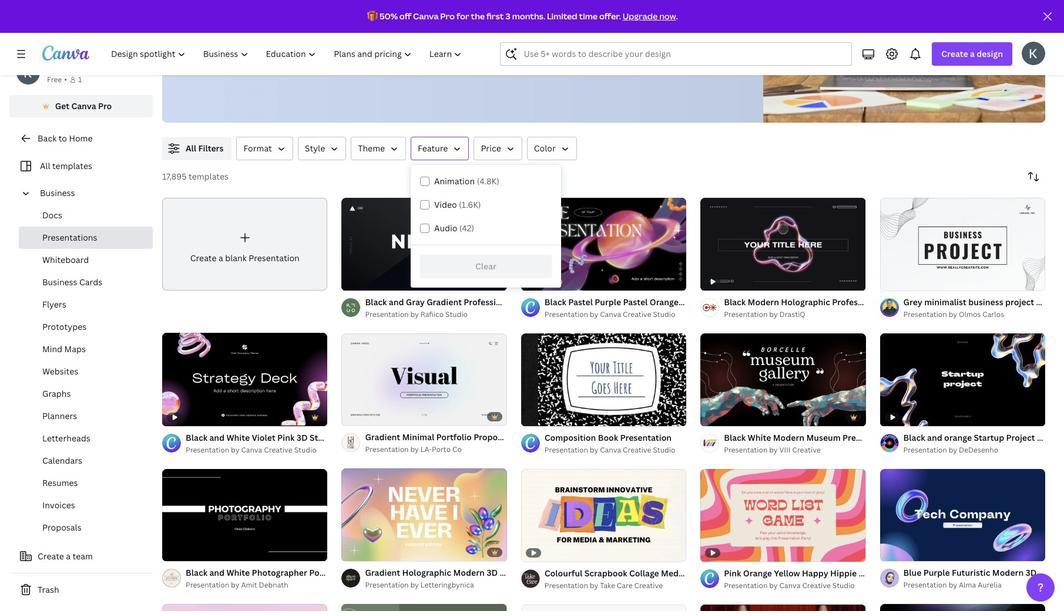 Task type: vqa. For each thing, say whether or not it's contained in the screenshot.
Startup
yes



Task type: locate. For each thing, give the bounding box(es) containing it.
black
[[365, 296, 387, 308], [724, 297, 746, 308], [186, 432, 207, 443], [724, 432, 746, 443], [903, 432, 925, 443], [186, 568, 207, 579]]

0 vertical spatial with
[[424, 32, 444, 45]]

1 horizontal spatial pro
[[440, 11, 455, 22]]

10 for gradient minimal portfolio proposal presentation
[[363, 547, 371, 556]]

by inside pink orange yellow happy hippie word list game presentation party presentation by canva creative studio
[[769, 581, 778, 591]]

to right back
[[59, 133, 67, 144]]

and for debnath
[[209, 568, 225, 579]]

black for black white modern museum presentation
[[724, 432, 746, 443]]

of for presentation by canva creative studio
[[534, 412, 541, 421]]

0 horizontal spatial templates
[[52, 160, 92, 172]]

black and gray gradient professional presentation presentation by rafiico studio
[[365, 296, 567, 319]]

professional right holographic
[[832, 297, 882, 308]]

creative inside pink orange yellow happy hippie word list game presentation party presentation by canva creative studio
[[802, 581, 831, 591]]

business inside black and white violet pink 3d strategy deck business presentation presentation by canva creative studio
[[367, 432, 403, 443]]

all
[[186, 143, 196, 154], [40, 160, 50, 172]]

professional
[[464, 296, 513, 308], [832, 297, 882, 308]]

mind maps link
[[19, 338, 153, 361]]

of for presentation by viii creative
[[714, 412, 720, 421]]

la-
[[421, 445, 432, 455]]

pro left for
[[440, 11, 455, 22]]

create inside button
[[38, 551, 64, 562]]

gradient holographic modern 3d floral never have i ever kpop fandom edition presentation image
[[342, 469, 507, 562]]

create a design
[[941, 48, 1003, 59]]

pink left the 3d
[[277, 432, 295, 443]]

(4.8k)
[[477, 176, 499, 187]]

white inside 'black and white photographer portfolio presentation presentation by amit debnath'
[[226, 568, 250, 579]]

business link
[[35, 182, 146, 204]]

0 horizontal spatial 1 of 10 link
[[342, 469, 507, 562]]

audio (42)
[[434, 223, 474, 234]]

to inside design a presentation that blows your audience away with our stunning collection of high-quality slide templates. free to personalize online so you can collaborate and present with your colleagues.
[[277, 47, 287, 60]]

professional inside black and gray gradient professional presentation presentation by rafiico studio
[[464, 296, 513, 308]]

0 horizontal spatial pro
[[98, 100, 112, 112]]

modern up presentation by drastiq link
[[748, 297, 779, 308]]

1 of 25 for black
[[350, 276, 370, 285]]

a for design
[[970, 48, 975, 59]]

0 vertical spatial all
[[186, 143, 196, 154]]

1 horizontal spatial 1 of 25 link
[[521, 334, 686, 427]]

0 horizontal spatial 1 of 10
[[350, 547, 371, 556]]

all down back
[[40, 160, 50, 172]]

0 horizontal spatial present
[[498, 47, 533, 60]]

composition book presentation presentation by canva creative studio
[[545, 432, 675, 455]]

1 for presentation by rafiico studio
[[350, 276, 353, 285]]

1 vertical spatial 1 of 25
[[529, 412, 550, 421]]

offer.
[[599, 11, 621, 22]]

and left the orange
[[927, 432, 942, 443]]

portfolio up co
[[436, 432, 472, 443]]

pink left orange
[[724, 568, 741, 579]]

hippie
[[830, 568, 857, 579]]

0 horizontal spatial create
[[38, 551, 64, 562]]

with left our
[[424, 32, 444, 45]]

a left the design
[[970, 48, 975, 59]]

1 horizontal spatial free
[[255, 47, 275, 60]]

0 horizontal spatial 1 of 25 link
[[342, 198, 507, 291]]

off
[[399, 11, 411, 22]]

and inside black and white violet pink 3d strategy deck business presentation presentation by canva creative studio
[[209, 432, 225, 443]]

0 horizontal spatial portfolio
[[309, 568, 345, 579]]

0 vertical spatial present
[[498, 47, 533, 60]]

modern inside black modern holographic professional presentation presentation by drastiq
[[748, 297, 779, 308]]

of inside design a presentation that blows your audience away with our stunning collection of high-quality slide templates. free to personalize online so you can collaborate and present with your colleagues.
[[553, 32, 562, 45]]

black inside black modern holographic professional presentation presentation by drastiq
[[724, 297, 746, 308]]

0 vertical spatial create
[[941, 48, 968, 59]]

months.
[[512, 11, 545, 22]]

of for presentation by alma aurelia
[[893, 548, 900, 557]]

portfolio right photographer at bottom
[[309, 568, 345, 579]]

a left blank at the top left of page
[[219, 253, 223, 264]]

letterheads link
[[19, 428, 153, 450]]

mind
[[42, 344, 62, 355]]

collage
[[629, 568, 659, 579]]

white up 'presentation by viii creative' link
[[748, 432, 771, 443]]

business down 16
[[367, 432, 403, 443]]

50%
[[380, 11, 398, 22]]

business up flyers
[[42, 277, 77, 288]]

get
[[55, 100, 69, 112]]

gradient inside gradient minimal portfolio proposal presentation presentation by la-porto co
[[365, 432, 400, 443]]

1 vertical spatial modern
[[773, 432, 804, 443]]

0 horizontal spatial all
[[40, 160, 50, 172]]

2 vertical spatial create
[[38, 551, 64, 562]]

canva inside button
[[71, 100, 96, 112]]

1 horizontal spatial 1 of 25
[[529, 412, 550, 421]]

happy
[[802, 568, 828, 579]]

pink
[[277, 432, 295, 443], [724, 568, 741, 579]]

of for presentation by olmos carlos
[[893, 276, 900, 285]]

all inside button
[[186, 143, 196, 154]]

1 for presentation by viii creative
[[709, 412, 712, 421]]

1 horizontal spatial templates
[[189, 171, 229, 182]]

1 horizontal spatial 25
[[542, 412, 550, 421]]

14
[[901, 276, 909, 285]]

creative inside 'black white modern museum presentation presentation by viii creative'
[[792, 445, 821, 455]]

orange
[[743, 568, 772, 579]]

all filters button
[[162, 137, 232, 160]]

create for create a design
[[941, 48, 968, 59]]

2 vertical spatial business
[[367, 432, 403, 443]]

marketing
[[688, 568, 728, 579]]

white for black and white photographer portfolio presentation
[[226, 568, 250, 579]]

feature button
[[411, 137, 469, 160]]

all templates link
[[16, 155, 146, 177]]

white left violet
[[226, 432, 250, 443]]

1 for presentation by canva creative studio
[[529, 412, 533, 421]]

pink orange yellow happy hippie word list game presentation party link
[[724, 568, 998, 581]]

modern pitch deck presentation template image
[[521, 605, 686, 612]]

0 vertical spatial pink
[[277, 432, 295, 443]]

a up templates.
[[214, 32, 219, 45]]

creative inside colourful scrapbook collage media marketing brainstorm presentation presentation by take care creative
[[634, 581, 663, 591]]

1 of 16 link
[[342, 333, 507, 426]]

slide
[[181, 47, 202, 60]]

1 of 25 link for presentation
[[521, 334, 686, 427]]

present right the project
[[1036, 296, 1064, 308]]

1 horizontal spatial 1 of 10
[[888, 548, 909, 557]]

and inside design a presentation that blows your audience away with our stunning collection of high-quality slide templates. free to personalize online so you can collaborate and present with your colleagues.
[[478, 47, 495, 60]]

by inside colourful scrapbook collage media marketing brainstorm presentation presentation by take care creative
[[590, 581, 598, 591]]

gradient down 16
[[365, 432, 400, 443]]

black inside black and gray gradient professional presentation presentation by rafiico studio
[[365, 296, 387, 308]]

style button
[[298, 137, 346, 160]]

and down stunning
[[478, 47, 495, 60]]

and up presentation by amit debnath link
[[209, 568, 225, 579]]

white inside 'black white modern museum presentation presentation by viii creative'
[[748, 432, 771, 443]]

your up online
[[332, 32, 353, 45]]

1 vertical spatial pink
[[724, 568, 741, 579]]

your
[[332, 32, 353, 45], [557, 47, 578, 60]]

1 of 10
[[350, 547, 371, 556], [888, 548, 909, 557]]

white inside black and white violet pink 3d strategy deck business presentation presentation by canva creative studio
[[226, 432, 250, 443]]

a inside design a presentation that blows your audience away with our stunning collection of high-quality slide templates. free to personalize online so you can collaborate and present with your colleagues.
[[214, 32, 219, 45]]

with down collection
[[535, 47, 554, 60]]

professional down clear button
[[464, 296, 513, 308]]

white up amit on the left of page
[[226, 568, 250, 579]]

create a design button
[[932, 42, 1012, 66]]

game
[[898, 568, 922, 579]]

black modern holographic professional presentation link
[[724, 296, 935, 309]]

0 horizontal spatial your
[[332, 32, 353, 45]]

collection
[[505, 32, 551, 45]]

1 vertical spatial gradient
[[365, 432, 400, 443]]

1 of 25 link for gray
[[342, 198, 507, 291]]

1 vertical spatial with
[[535, 47, 554, 60]]

presentation by olmos carlos link
[[903, 309, 1045, 321]]

modern up viii
[[773, 432, 804, 443]]

create left the design
[[941, 48, 968, 59]]

studio inside black and gray gradient professional presentation presentation by rafiico studio
[[445, 309, 468, 319]]

black modern holographic professional presentation presentation by drastiq
[[724, 297, 935, 320]]

gradient minimal portfolio proposal presentation link
[[365, 431, 562, 444]]

and inside 'black and white photographer portfolio presentation presentation by amit debnath'
[[209, 568, 225, 579]]

1 for presentation by la-porto co
[[350, 412, 353, 421]]

a inside "link"
[[219, 253, 223, 264]]

1 horizontal spatial create
[[190, 253, 217, 264]]

1 horizontal spatial portfolio
[[436, 432, 472, 443]]

letteringbynica
[[421, 580, 474, 590]]

presentation by amit debnath link
[[186, 580, 327, 592]]

1 of 10 for black
[[888, 548, 909, 557]]

1 horizontal spatial all
[[186, 143, 196, 154]]

0 horizontal spatial with
[[424, 32, 444, 45]]

design
[[977, 48, 1003, 59]]

pro
[[440, 11, 455, 22], [98, 100, 112, 112]]

present down collection
[[498, 47, 533, 60]]

1 vertical spatial 25
[[542, 412, 550, 421]]

0 horizontal spatial 25
[[363, 276, 370, 285]]

1 of 25
[[350, 276, 370, 285], [529, 412, 550, 421]]

free •
[[47, 75, 67, 85]]

1 vertical spatial 1 of 25 link
[[521, 334, 686, 427]]

canva inside black and white violet pink 3d strategy deck business presentation presentation by canva creative studio
[[241, 445, 262, 455]]

take
[[600, 581, 615, 591]]

olmos
[[959, 309, 981, 319]]

Search search field
[[524, 43, 844, 65]]

mind maps
[[42, 344, 86, 355]]

trash link
[[9, 579, 153, 602]]

business for business
[[40, 187, 75, 199]]

present inside "grey minimalist business project present presentation by olmos carlos"
[[1036, 296, 1064, 308]]

list
[[882, 568, 896, 579]]

free down presentation
[[255, 47, 275, 60]]

0 vertical spatial modern
[[748, 297, 779, 308]]

0 vertical spatial portfolio
[[436, 432, 472, 443]]

1 horizontal spatial 1 of 10 link
[[880, 469, 1045, 562]]

video (1.6k)
[[434, 199, 481, 210]]

presentation by canva creative studio link
[[545, 309, 686, 321], [186, 444, 327, 456], [545, 445, 675, 456], [724, 581, 866, 592]]

all left filters
[[186, 143, 196, 154]]

black inside 'black and white photographer portfolio presentation presentation by amit debnath'
[[186, 568, 207, 579]]

grey minimalist business project present presentation by olmos carlos
[[903, 296, 1064, 319]]

colourful
[[545, 568, 582, 579]]

1 horizontal spatial 10
[[901, 548, 909, 557]]

1 vertical spatial portfolio
[[309, 568, 345, 579]]

create left blank at the top left of page
[[190, 253, 217, 264]]

0 horizontal spatial 1 of 25
[[350, 276, 370, 285]]

0 vertical spatial 25
[[363, 276, 370, 285]]

drastiq
[[779, 310, 805, 320]]

1 horizontal spatial pink
[[724, 568, 741, 579]]

0 horizontal spatial to
[[59, 133, 67, 144]]

1 horizontal spatial professional
[[832, 297, 882, 308]]

a inside button
[[66, 551, 71, 562]]

1 horizontal spatial present
[[1036, 296, 1064, 308]]

create inside dropdown button
[[941, 48, 968, 59]]

black inside black and white violet pink 3d strategy deck business presentation presentation by canva creative studio
[[186, 432, 207, 443]]

and inside black and gray gradient professional presentation presentation by rafiico studio
[[389, 296, 404, 308]]

colourful scrapbook collage media marketing brainstorm presentation presentation by take care creative
[[545, 568, 828, 591]]

by inside "composition book presentation presentation by canva creative studio"
[[590, 445, 598, 455]]

color button
[[527, 137, 577, 160]]

gradient
[[427, 296, 462, 308], [365, 432, 400, 443]]

1 vertical spatial create
[[190, 253, 217, 264]]

0 horizontal spatial professional
[[464, 296, 513, 308]]

business up docs
[[40, 187, 75, 199]]

gradient minimal portfolio proposal presentation image
[[342, 333, 507, 426]]

media
[[661, 568, 686, 579]]

a
[[214, 32, 219, 45], [970, 48, 975, 59], [219, 253, 223, 264], [66, 551, 71, 562]]

1 of 10 link for portfolio
[[342, 469, 507, 562]]

1 horizontal spatial with
[[535, 47, 554, 60]]

by inside black and orange startup project modern presentation by dedesenho
[[949, 445, 957, 455]]

1 vertical spatial business
[[42, 277, 77, 288]]

0 vertical spatial 1 of 25
[[350, 276, 370, 285]]

black inside black and orange startup project modern presentation by dedesenho
[[903, 432, 925, 443]]

that
[[282, 32, 301, 45]]

0 vertical spatial pro
[[440, 11, 455, 22]]

presentation by take care creative link
[[545, 581, 686, 592]]

and left gray on the left
[[389, 296, 404, 308]]

None search field
[[500, 42, 852, 66]]

create inside "link"
[[190, 253, 217, 264]]

by inside gradient minimal portfolio proposal presentation presentation by la-porto co
[[410, 445, 419, 455]]

0 horizontal spatial free
[[47, 75, 62, 85]]

back to home link
[[9, 127, 153, 150]]

free left •
[[47, 75, 62, 85]]

style
[[305, 143, 325, 154]]

1 vertical spatial pro
[[98, 100, 112, 112]]

pink inside pink orange yellow happy hippie word list game presentation party presentation by canva creative studio
[[724, 568, 741, 579]]

pro up back to home link
[[98, 100, 112, 112]]

1 vertical spatial to
[[59, 133, 67, 144]]

1 vertical spatial present
[[1036, 296, 1064, 308]]

home
[[69, 133, 93, 144]]

black and gray gradient professional presentation image
[[342, 198, 507, 291]]

1 horizontal spatial gradient
[[427, 296, 462, 308]]

a inside dropdown button
[[970, 48, 975, 59]]

10
[[363, 547, 371, 556], [901, 548, 909, 557]]

all for all templates
[[40, 160, 50, 172]]

1 vertical spatial all
[[40, 160, 50, 172]]

a left the team
[[66, 551, 71, 562]]

create down proposals
[[38, 551, 64, 562]]

0 vertical spatial gradient
[[427, 296, 462, 308]]

grey minimalist business project presentation image
[[880, 198, 1045, 291]]

and left violet
[[209, 432, 225, 443]]

of for presentation by rafiico studio
[[355, 276, 361, 285]]

1 horizontal spatial to
[[277, 47, 287, 60]]

1 of 10 link for orange
[[880, 469, 1045, 562]]

studio inside pink orange yellow happy hippie word list game presentation party presentation by canva creative studio
[[832, 581, 855, 591]]

quality
[[588, 32, 619, 45]]

your down high-
[[557, 47, 578, 60]]

free
[[255, 47, 275, 60], [47, 75, 62, 85]]

to
[[277, 47, 287, 60], [59, 133, 67, 144]]

25 for composition
[[542, 412, 550, 421]]

2 horizontal spatial create
[[941, 48, 968, 59]]

presentation inside "link"
[[249, 253, 299, 264]]

0 horizontal spatial gradient
[[365, 432, 400, 443]]

0 horizontal spatial pink
[[277, 432, 295, 443]]

1 of 14
[[888, 276, 909, 285]]

templates down filters
[[189, 171, 229, 182]]

templates down the "back to home"
[[52, 160, 92, 172]]

0 vertical spatial to
[[277, 47, 287, 60]]

to down that
[[277, 47, 287, 60]]

alma
[[959, 581, 976, 591]]

gradient up presentation by rafiico studio link
[[427, 296, 462, 308]]

0 vertical spatial business
[[40, 187, 75, 199]]

1 vertical spatial free
[[47, 75, 62, 85]]

by inside black and white violet pink 3d strategy deck business presentation presentation by canva creative studio
[[231, 445, 239, 455]]

business
[[40, 187, 75, 199], [42, 277, 77, 288], [367, 432, 403, 443]]

with
[[424, 32, 444, 45], [535, 47, 554, 60]]

0 horizontal spatial 10
[[363, 547, 371, 556]]

3d
[[297, 432, 308, 443]]

canva inside pink orange yellow happy hippie word list game presentation party presentation by canva creative studio
[[779, 581, 800, 591]]

audience
[[355, 32, 396, 45]]

0 vertical spatial 1 of 25 link
[[342, 198, 507, 291]]

presentation by letteringbynica
[[365, 580, 474, 590]]

0 vertical spatial free
[[255, 47, 275, 60]]

1 vertical spatial your
[[557, 47, 578, 60]]

planners
[[42, 411, 77, 422]]

modern inside 'black white modern museum presentation presentation by viii creative'
[[773, 432, 804, 443]]

white for black and white violet pink 3d strategy deck business presentation
[[226, 432, 250, 443]]

black inside 'black white modern museum presentation presentation by viii creative'
[[724, 432, 746, 443]]

blows
[[303, 32, 330, 45]]



Task type: describe. For each thing, give the bounding box(es) containing it.
prototypes
[[42, 321, 86, 333]]

flyers link
[[19, 294, 153, 316]]

1 horizontal spatial your
[[557, 47, 578, 60]]

for
[[456, 11, 469, 22]]

professional inside black modern holographic professional presentation presentation by drastiq
[[832, 297, 882, 308]]

blue purple futuristic modern 3d tech company business presentation image
[[880, 469, 1045, 562]]

create a blank presentation element
[[162, 198, 327, 291]]

away
[[399, 32, 422, 45]]

create a team
[[38, 551, 93, 562]]

business for business cards
[[42, 277, 77, 288]]

so
[[374, 47, 384, 60]]

by inside "grey minimalist business project present presentation by olmos carlos"
[[949, 309, 957, 319]]

deck
[[345, 432, 365, 443]]

viii
[[779, 445, 790, 455]]

minimal
[[402, 432, 434, 443]]

kendall parks image
[[1022, 42, 1045, 65]]

book
[[598, 432, 618, 443]]

colleagues.
[[580, 47, 630, 60]]

clear
[[475, 261, 496, 272]]

grey minimalist business project present link
[[903, 296, 1064, 309]]

pink and yellow colorful makeup company business presentation image
[[162, 604, 327, 612]]

now
[[659, 11, 676, 22]]

proposals link
[[19, 517, 153, 539]]

care
[[617, 581, 633, 591]]

present inside design a presentation that blows your audience away with our stunning collection of high-quality slide templates. free to personalize online so you can collaborate and present with your colleagues.
[[498, 47, 533, 60]]

dark modern corporate app development startup pitch deck presentation image
[[880, 605, 1045, 612]]

free inside design a presentation that blows your audience away with our stunning collection of high-quality slide templates. free to personalize online so you can collaborate and present with your colleagues.
[[255, 47, 275, 60]]

of for presentation by letteringbynica
[[355, 547, 361, 556]]

co
[[452, 445, 462, 455]]

startup
[[974, 432, 1004, 443]]

filters
[[198, 143, 224, 154]]

pro inside button
[[98, 100, 112, 112]]

resumes
[[42, 478, 78, 489]]

create a blank presentation link
[[162, 198, 327, 291]]

create a blank presentation
[[190, 253, 299, 264]]

letterheads
[[42, 433, 90, 444]]

all for all filters
[[186, 143, 196, 154]]

invoices link
[[19, 495, 153, 517]]

black and orange startup project modern link
[[903, 432, 1064, 445]]

personal
[[47, 62, 82, 73]]

black for black and white photographer portfolio presentation
[[186, 568, 207, 579]]

presentation inside "grey minimalist business project present presentation by olmos carlos"
[[903, 309, 947, 319]]

and for presentation
[[209, 432, 225, 443]]

business cards link
[[19, 271, 153, 294]]

by inside black and gray gradient professional presentation presentation by rafiico studio
[[410, 309, 419, 319]]

pink inside black and white violet pink 3d strategy deck business presentation presentation by canva creative studio
[[277, 432, 295, 443]]

25 for black
[[363, 276, 370, 285]]

a for blank
[[219, 253, 223, 264]]

composition
[[545, 432, 596, 443]]

and for studio
[[389, 296, 404, 308]]

gradient inside black and gray gradient professional presentation presentation by rafiico studio
[[427, 296, 462, 308]]

price button
[[474, 137, 522, 160]]

•
[[64, 75, 67, 85]]

presentation by canva creative studio link for black and white violet pink 3d strategy deck business presentation
[[186, 444, 327, 456]]

by inside 'black and white photographer portfolio presentation presentation by amit debnath'
[[231, 581, 239, 591]]

back
[[38, 133, 57, 144]]

17,895 templates
[[162, 171, 229, 182]]

creative inside "composition book presentation presentation by canva creative studio"
[[623, 445, 651, 455]]

price
[[481, 143, 501, 154]]

creative inside black and white violet pink 3d strategy deck business presentation presentation by canva creative studio
[[264, 445, 292, 455]]

1 of 25 for composition
[[529, 412, 550, 421]]

black white modern museum presentation image
[[700, 334, 866, 427]]

color
[[534, 143, 556, 154]]

presentation by la-porto co link
[[365, 444, 507, 456]]

dedesenho
[[959, 445, 998, 455]]

presentations
[[42, 232, 97, 243]]

business cards
[[42, 277, 102, 288]]

animation
[[434, 176, 475, 187]]

debnath
[[259, 581, 288, 591]]

portfolio inside gradient minimal portfolio proposal presentation presentation by la-porto co
[[436, 432, 472, 443]]

1 for presentation by alma aurelia
[[888, 548, 892, 557]]

🎁
[[367, 11, 378, 22]]

animation (4.8k)
[[434, 176, 499, 187]]

composition book presentation link
[[545, 432, 675, 445]]

top level navigation element
[[103, 42, 472, 66]]

rafiico
[[421, 309, 444, 319]]

3
[[505, 11, 510, 22]]

design a presentation that blows your audience away with our stunning collection of high-quality slide templates. free to personalize online so you can collaborate and present with your colleagues.
[[181, 32, 630, 60]]

format button
[[236, 137, 293, 160]]

business
[[968, 296, 1003, 308]]

studio inside black and white violet pink 3d strategy deck business presentation presentation by canva creative studio
[[294, 445, 316, 455]]

.
[[676, 11, 678, 22]]

presentation
[[222, 32, 280, 45]]

0 vertical spatial your
[[332, 32, 353, 45]]

studio inside "composition book presentation presentation by canva creative studio"
[[653, 445, 675, 455]]

templates for 17,895 templates
[[189, 171, 229, 182]]

a for presentation
[[214, 32, 219, 45]]

maps
[[64, 344, 86, 355]]

portfolio inside 'black and white photographer portfolio presentation presentation by amit debnath'
[[309, 568, 345, 579]]

1 of 14 link
[[880, 198, 1045, 291]]

docs
[[42, 210, 62, 221]]

calendars link
[[19, 450, 153, 472]]

and inside black and orange startup project modern presentation by dedesenho
[[927, 432, 942, 443]]

black and white photographer portfolio presentation image
[[162, 469, 327, 562]]

websites
[[42, 366, 78, 377]]

🎁 50% off canva pro for the first 3 months. limited time offer. upgrade now .
[[367, 11, 678, 22]]

black and gray gradient professional presentation link
[[365, 296, 567, 309]]

aurelia
[[978, 581, 1002, 591]]

can
[[406, 47, 422, 60]]

black for black modern holographic professional presentation
[[724, 297, 746, 308]]

stunning
[[464, 32, 503, 45]]

templates for all templates
[[52, 160, 92, 172]]

composition book presentation image
[[521, 334, 686, 427]]

of for presentation by la-porto co
[[355, 412, 361, 421]]

presentation inside black and orange startup project modern presentation by dedesenho
[[903, 445, 947, 455]]

black and white photographer portfolio presentation link
[[186, 567, 398, 580]]

calendars
[[42, 455, 82, 466]]

1 of 20 link
[[700, 334, 866, 427]]

grey
[[903, 296, 922, 308]]

limited
[[547, 11, 577, 22]]

canva inside "composition book presentation presentation by canva creative studio"
[[600, 445, 621, 455]]

amit
[[241, 581, 257, 591]]

upgrade now button
[[623, 11, 676, 22]]

all templates
[[40, 160, 92, 172]]

a for team
[[66, 551, 71, 562]]

the
[[471, 11, 485, 22]]

black for black and white violet pink 3d strategy deck business presentation
[[186, 432, 207, 443]]

museum
[[806, 432, 841, 443]]

1 for presentation by olmos carlos
[[888, 276, 892, 285]]

presentation by canva creative studio link for pink orange yellow happy hippie word list game presentation party
[[724, 581, 866, 592]]

theme
[[358, 143, 385, 154]]

presentation by viii creative link
[[724, 445, 866, 456]]

first
[[486, 11, 504, 22]]

modern
[[1037, 432, 1064, 443]]

Sort by button
[[1022, 165, 1045, 189]]

by inside black modern holographic professional presentation presentation by drastiq
[[769, 310, 778, 320]]

create for create a team
[[38, 551, 64, 562]]

graphs
[[42, 388, 71, 400]]

1 of 10 for gradient
[[350, 547, 371, 556]]

10 for black and orange startup project modern
[[901, 548, 909, 557]]

presentation by rafiico studio link
[[365, 309, 507, 321]]

black white modern museum presentation link
[[724, 432, 894, 445]]

black for black and orange startup project modern
[[903, 432, 925, 443]]

black for black and gray gradient professional presentation
[[365, 296, 387, 308]]

presentation by canva creative studio link for composition book presentation
[[545, 445, 675, 456]]

docs link
[[19, 204, 153, 227]]

1 for presentation by letteringbynica
[[350, 547, 353, 556]]

yellow
[[774, 568, 800, 579]]

graphs link
[[19, 383, 153, 405]]

create for create a blank presentation
[[190, 253, 217, 264]]

orange
[[944, 432, 972, 443]]

upgrade
[[623, 11, 658, 22]]

by inside 'black white modern museum presentation presentation by viii creative'
[[769, 445, 778, 455]]



